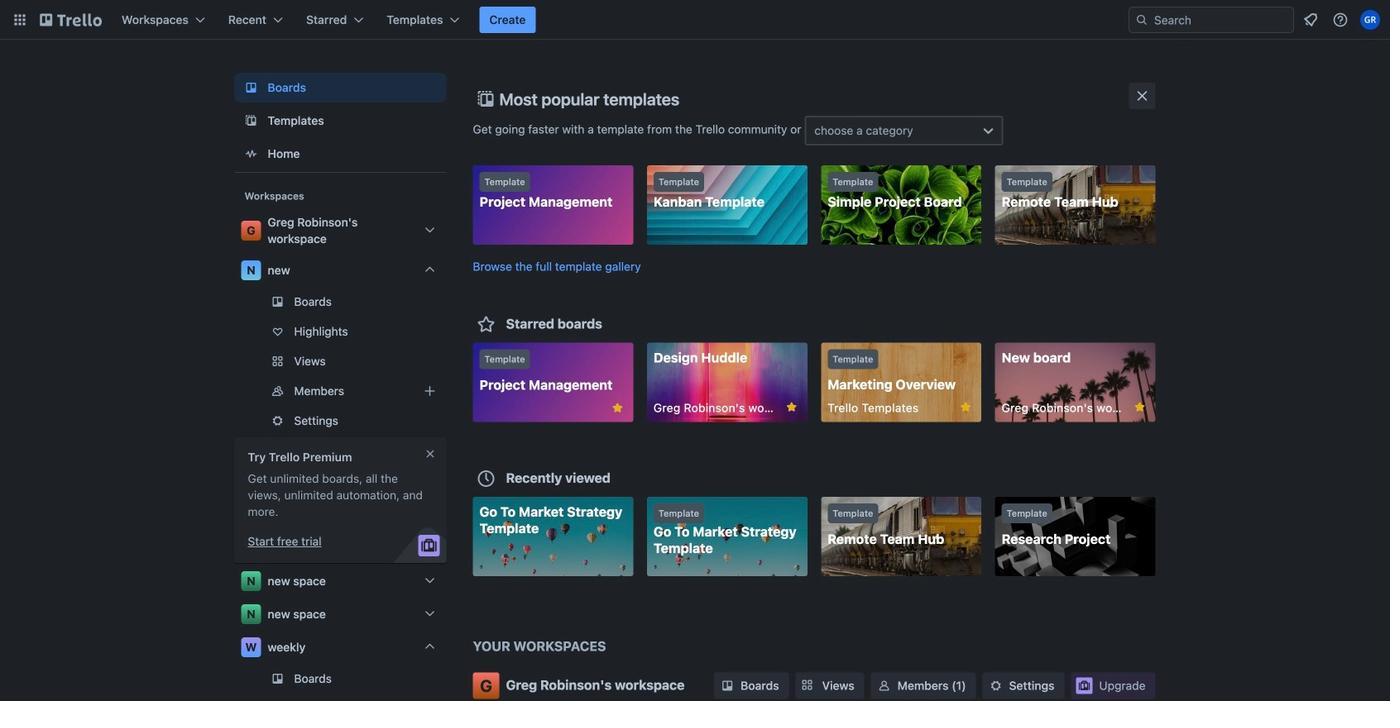 Task type: describe. For each thing, give the bounding box(es) containing it.
open information menu image
[[1333, 12, 1349, 28]]

Search field
[[1129, 7, 1295, 33]]

back to home image
[[40, 7, 102, 33]]

1 click to unstar this board. it will be removed from your starred list. image from the left
[[784, 400, 799, 415]]

template board image
[[241, 111, 261, 131]]

add image
[[420, 382, 440, 401]]

home image
[[241, 144, 261, 164]]

3 click to unstar this board. it will be removed from your starred list. image from the left
[[1133, 400, 1148, 415]]

primary element
[[0, 0, 1391, 40]]

click to unstar this board. it will be removed from your starred list. image
[[610, 401, 625, 416]]



Task type: vqa. For each thing, say whether or not it's contained in the screenshot.
Click to unstar this board. It will be removed from your starred list. image to the right
yes



Task type: locate. For each thing, give the bounding box(es) containing it.
1 horizontal spatial sm image
[[988, 678, 1005, 695]]

sm image
[[719, 678, 736, 695], [988, 678, 1005, 695]]

greg robinson (gregrobinson96) image
[[1361, 10, 1381, 30]]

1 sm image from the left
[[719, 678, 736, 695]]

1 horizontal spatial click to unstar this board. it will be removed from your starred list. image
[[959, 400, 974, 415]]

sm image
[[876, 678, 893, 695]]

search image
[[1136, 13, 1149, 26]]

click to unstar this board. it will be removed from your starred list. image
[[784, 400, 799, 415], [959, 400, 974, 415], [1133, 400, 1148, 415]]

2 sm image from the left
[[988, 678, 1005, 695]]

0 horizontal spatial sm image
[[719, 678, 736, 695]]

2 click to unstar this board. it will be removed from your starred list. image from the left
[[959, 400, 974, 415]]

0 horizontal spatial click to unstar this board. it will be removed from your starred list. image
[[784, 400, 799, 415]]

2 horizontal spatial click to unstar this board. it will be removed from your starred list. image
[[1133, 400, 1148, 415]]

board image
[[241, 78, 261, 98]]

0 notifications image
[[1301, 10, 1321, 30]]



